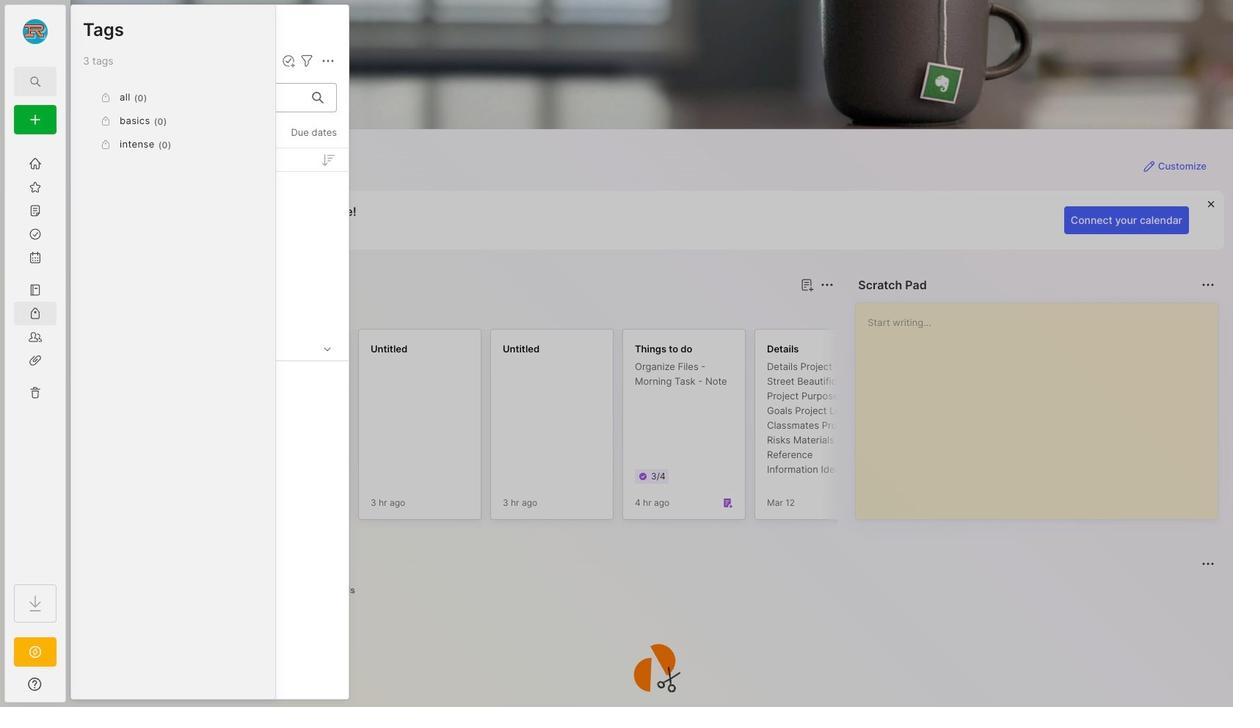 Task type: describe. For each thing, give the bounding box(es) containing it.
Find tasks… text field
[[86, 86, 303, 110]]

WHAT'S NEW field
[[5, 673, 65, 696]]

0 horizontal spatial tab
[[146, 302, 205, 320]]

main element
[[0, 0, 70, 707]]

click to expand image
[[64, 680, 75, 697]]

8 row from the top
[[77, 457, 343, 483]]

tree inside main element
[[5, 143, 65, 571]]

11 row from the top
[[77, 545, 343, 571]]

upgrade image
[[26, 643, 44, 661]]

7 row from the top
[[77, 427, 343, 454]]

1 row from the top
[[77, 179, 343, 219]]

Account field
[[5, 17, 65, 46]]

home image
[[28, 156, 43, 171]]

3 row from the top
[[77, 251, 343, 278]]

2 row from the top
[[77, 222, 343, 248]]

5 row from the top
[[77, 369, 343, 395]]

6 row from the top
[[77, 398, 343, 424]]



Task type: locate. For each thing, give the bounding box(es) containing it.
1 horizontal spatial tab
[[277, 581, 315, 599]]

new task image
[[281, 54, 296, 68]]

row
[[77, 179, 343, 219], [77, 222, 343, 248], [77, 251, 343, 278], [77, 280, 343, 307], [77, 369, 343, 395], [77, 398, 343, 424], [77, 427, 343, 454], [77, 457, 343, 483], [77, 486, 343, 512], [77, 515, 343, 542], [77, 545, 343, 571], [77, 574, 343, 601], [77, 604, 343, 630]]

13 row from the top
[[77, 604, 343, 630]]

9 row from the top
[[77, 486, 343, 512]]

tree
[[5, 143, 65, 571]]

tab list
[[97, 581, 1213, 599]]

row group
[[83, 86, 264, 156], [71, 148, 349, 642], [94, 329, 1233, 529]]

account image
[[23, 19, 48, 44]]

4 row from the top
[[77, 280, 343, 307]]

10 row from the top
[[77, 515, 343, 542]]

Start writing… text field
[[868, 303, 1217, 507]]

collapse 01_completed image
[[320, 342, 335, 356]]

tab
[[146, 302, 205, 320], [277, 581, 315, 599], [321, 581, 362, 599]]

edit search image
[[26, 73, 44, 90]]

2 horizontal spatial tab
[[321, 581, 362, 599]]

12 row from the top
[[77, 574, 343, 601]]



Task type: vqa. For each thing, say whether or not it's contained in the screenshot.
1st "CELL" from the top
no



